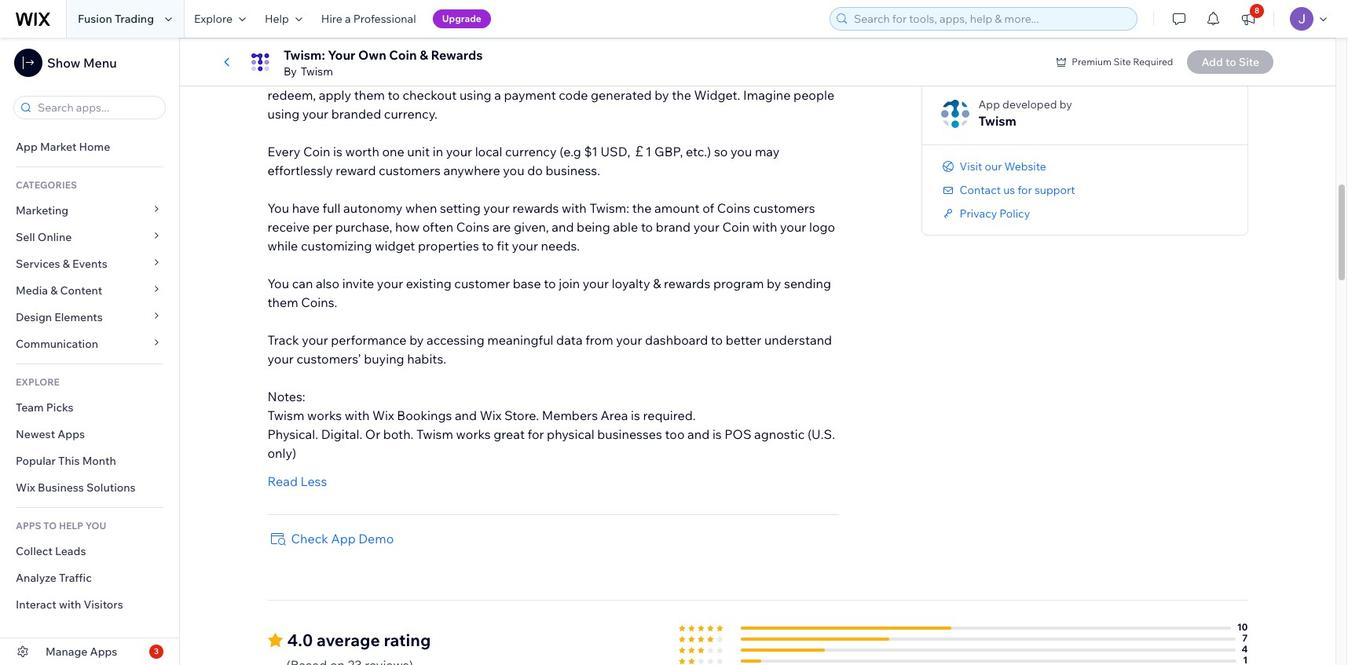 Task type: vqa. For each thing, say whether or not it's contained in the screenshot.
the 'Bookings'
yes



Task type: describe. For each thing, give the bounding box(es) containing it.
newest apps
[[16, 427, 85, 442]]

& inside media & content link
[[50, 284, 58, 298]]

your down apply
[[302, 106, 329, 121]]

sell
[[16, 230, 35, 244]]

your up are at top left
[[483, 200, 510, 216]]

sidebar element
[[0, 38, 180, 666]]

visit
[[960, 159, 982, 173]]

manage
[[46, 645, 88, 659]]

site
[[1114, 56, 1131, 68]]

newest apps link
[[0, 421, 179, 448]]

by right generated
[[655, 87, 669, 103]]

0 vertical spatial reward
[[608, 11, 648, 27]]

8 button
[[1231, 0, 1266, 38]]

app market home
[[16, 140, 110, 154]]

communication link
[[0, 331, 179, 358]]

0 vertical spatial you
[[640, 68, 661, 84]]

1 horizontal spatial visitors
[[1017, 27, 1056, 41]]

1 horizontal spatial brand
[[656, 219, 691, 235]]

coin inside twism: your own coin & rewards by twism
[[389, 47, 417, 63]]

business
[[38, 481, 84, 495]]

Search apps... field
[[33, 97, 160, 119]]

1 horizontal spatial works
[[456, 426, 491, 442]]

digital
[[366, 11, 403, 27]]

usd,
[[601, 143, 630, 159]]

check app demo
[[291, 531, 394, 547]]

your down "given,"
[[512, 238, 538, 253]]

each
[[421, 68, 450, 84]]

professional
[[353, 12, 416, 26]]

meaningful
[[487, 332, 554, 348]]

sell online link
[[0, 224, 179, 251]]

team picks link
[[0, 394, 179, 421]]

twism inside app developed by twism
[[979, 113, 1017, 129]]

privacy
[[960, 206, 997, 220]]

home
[[79, 140, 110, 154]]

accessing
[[427, 332, 485, 348]]

every
[[268, 143, 300, 159]]

0 vertical spatial for
[[718, 11, 735, 27]]

your right from in the left of the page
[[616, 332, 642, 348]]

have
[[292, 200, 320, 216]]

purchase
[[555, 68, 609, 84]]

by
[[284, 64, 297, 79]]

purchase,
[[335, 219, 392, 235]]

0 vertical spatial them
[[354, 87, 385, 103]]

show menu button
[[14, 49, 117, 77]]

2 vertical spatial a
[[494, 87, 501, 103]]

hire a professional
[[321, 12, 416, 26]]

coin up 'program'
[[723, 219, 750, 235]]

0 vertical spatial interact with visitors link
[[941, 25, 1070, 44]]

menu
[[83, 55, 117, 71]]

Search for tools, apps, help & more... field
[[849, 8, 1132, 30]]

so
[[714, 143, 728, 159]]

0 vertical spatial interact with visitors
[[950, 27, 1056, 41]]

help
[[59, 520, 83, 532]]

your right in
[[446, 143, 472, 159]]

and right too
[[688, 426, 710, 442]]

customizing
[[301, 238, 372, 253]]

visit our website
[[960, 159, 1047, 173]]

10
[[1237, 621, 1248, 633]]

with left logo
[[752, 219, 777, 235]]

0 vertical spatial loyalty
[[768, 11, 806, 27]]

4
[[1242, 643, 1248, 655]]

2 vertical spatial app
[[331, 531, 356, 547]]

to right the able
[[641, 219, 653, 235]]

sending
[[784, 275, 831, 291]]

2 horizontal spatial wix
[[480, 408, 502, 423]]

are
[[492, 219, 511, 235]]

ready
[[766, 68, 799, 84]]

0 vertical spatial interact
[[950, 27, 991, 41]]

1 vertical spatial a
[[545, 68, 552, 84]]

to up currency.
[[388, 87, 400, 103]]

marketing link
[[0, 197, 179, 224]]

2 horizontal spatial is
[[713, 426, 722, 442]]

own
[[339, 11, 363, 27]]

2 horizontal spatial for
[[1018, 183, 1032, 197]]

people
[[794, 87, 835, 103]]

fusion
[[78, 12, 112, 26]]

worth
[[345, 143, 379, 159]]

with up developed on the right top of the page
[[993, 27, 1015, 41]]

your right join
[[583, 275, 609, 291]]

services
[[16, 257, 60, 271]]

checkout
[[403, 87, 457, 103]]

business.
[[546, 162, 600, 178]]

2 horizontal spatial coins
[[717, 200, 751, 216]]

0 vertical spatial brand
[[503, 11, 537, 27]]

collect leads link
[[0, 538, 179, 565]]

to up people
[[802, 68, 814, 84]]

1 vertical spatial the
[[632, 200, 652, 216]]

1 vertical spatial you
[[731, 143, 752, 159]]

your left logo
[[780, 219, 806, 235]]

categories
[[16, 179, 77, 191]]

0 vertical spatial is
[[333, 143, 342, 159]]

effortlessly
[[268, 162, 333, 178]]

8
[[1255, 6, 1260, 16]]

make
[[511, 68, 542, 84]]

with up generated
[[612, 68, 637, 84]]

media & content link
[[0, 277, 179, 304]]

your
[[328, 47, 356, 63]]

demo
[[359, 531, 394, 547]]

physical
[[547, 426, 595, 442]]

receive
[[268, 219, 310, 235]]

app for app developed by twism
[[979, 97, 1000, 111]]

explore
[[16, 376, 60, 388]]

required.
[[643, 408, 696, 423]]

0 horizontal spatial works
[[307, 408, 342, 423]]

rating
[[384, 630, 431, 650]]

leads
[[55, 545, 86, 559]]

their
[[738, 11, 765, 27]]

solutions
[[86, 481, 136, 495]]

analyze traffic
[[16, 571, 92, 585]]

our
[[985, 159, 1002, 173]]

track
[[268, 332, 299, 348]]

dashboard
[[645, 332, 708, 348]]

privacy policy link
[[941, 206, 1030, 220]]

manage apps
[[46, 645, 117, 659]]

coins.
[[301, 294, 337, 310]]

1 vertical spatial is
[[631, 408, 640, 423]]

gbp,
[[655, 143, 683, 159]]

both.
[[383, 426, 414, 442]]

0 horizontal spatial coins
[[385, 68, 419, 84]]

visitors inside sidebar 'element'
[[84, 598, 123, 612]]

time
[[453, 68, 479, 84]]

media & content
[[16, 284, 102, 298]]

twism down notes:
[[268, 408, 304, 423]]

visit our website link
[[941, 159, 1047, 173]]

0 horizontal spatial interact with visitors link
[[0, 592, 179, 618]]

contact
[[960, 183, 1001, 197]]

newest
[[16, 427, 55, 442]]



Task type: locate. For each thing, give the bounding box(es) containing it.
1 horizontal spatial customers
[[753, 200, 815, 216]]

contact us for support
[[960, 183, 1075, 197]]

store.
[[504, 408, 539, 423]]

twism: up being at the left top of the page
[[590, 200, 629, 216]]

0 horizontal spatial them
[[268, 294, 298, 310]]

code
[[559, 87, 588, 103]]

0 vertical spatial rewards
[[513, 200, 559, 216]]

1 vertical spatial coins
[[717, 200, 751, 216]]

read less
[[268, 474, 327, 489]]

1 horizontal spatial using
[[460, 87, 492, 103]]

apps inside the newest apps link
[[58, 427, 85, 442]]

2 vertical spatial you
[[503, 162, 525, 178]]

using
[[460, 87, 492, 103], [268, 106, 300, 121]]

for left their
[[718, 11, 735, 27]]

1 you from the top
[[268, 200, 289, 216]]

premium site required
[[1072, 56, 1173, 68]]

trending now link
[[1070, 25, 1165, 44]]

your up sales.
[[310, 11, 336, 27]]

sell online
[[16, 230, 72, 244]]

1 vertical spatial visitors
[[84, 598, 123, 612]]

0 horizontal spatial interact
[[16, 598, 56, 612]]

1 horizontal spatial wix
[[372, 408, 394, 423]]

works up digital.
[[307, 408, 342, 423]]

currency.
[[384, 106, 438, 121]]

them down earn
[[354, 87, 385, 103]]

your right invite
[[377, 275, 403, 291]]

is
[[333, 143, 342, 159], [631, 408, 640, 423], [713, 426, 722, 442]]

you
[[85, 520, 106, 532]]

interact with visitors link up developed on the right top of the page
[[941, 25, 1070, 44]]

with down traffic
[[59, 598, 81, 612]]

4.0 average rating
[[287, 630, 431, 650]]

existing
[[406, 275, 452, 291]]

developed
[[1003, 97, 1057, 111]]

interact inside sidebar 'element'
[[16, 598, 56, 612]]

1 vertical spatial when
[[405, 200, 437, 216]]

0 horizontal spatial brand
[[503, 11, 537, 27]]

interact with visitors up developed on the right top of the page
[[950, 27, 1056, 41]]

customers'
[[297, 351, 361, 367]]

twism down developed on the right top of the page
[[979, 113, 1017, 129]]

0 vertical spatial customers
[[379, 162, 441, 178]]

often
[[423, 219, 453, 235]]

you left the can
[[268, 275, 289, 291]]

privacy policy
[[960, 206, 1030, 220]]

1 horizontal spatial interact
[[950, 27, 991, 41]]

currency
[[505, 143, 557, 159]]

1 vertical spatial them
[[268, 294, 298, 310]]

0 horizontal spatial when
[[405, 200, 437, 216]]

and right their
[[809, 11, 831, 27]]

1 vertical spatial using
[[268, 106, 300, 121]]

contact us for support link
[[941, 183, 1075, 197]]

create
[[268, 11, 307, 27]]

to left increase
[[436, 11, 448, 27]]

is left worth
[[333, 143, 342, 159]]

you
[[640, 68, 661, 84], [731, 143, 752, 159], [503, 162, 525, 178]]

read less button
[[268, 472, 327, 491]]

your
[[310, 11, 336, 27], [302, 106, 329, 121], [446, 143, 472, 159], [483, 200, 510, 216], [694, 219, 720, 235], [780, 219, 806, 235], [512, 238, 538, 253], [377, 275, 403, 291], [583, 275, 609, 291], [302, 332, 328, 348], [616, 332, 642, 348], [268, 351, 294, 367]]

1 horizontal spatial loyalty
[[768, 11, 806, 27]]

1 horizontal spatial reward
[[608, 11, 648, 27]]

events
[[72, 257, 107, 271]]

2 horizontal spatial a
[[545, 68, 552, 84]]

notes:
[[268, 389, 305, 404]]

you right so
[[731, 143, 752, 159]]

developed by twism image
[[941, 99, 969, 128]]

a right make
[[545, 68, 552, 84]]

0 vertical spatial apps
[[58, 427, 85, 442]]

with
[[993, 27, 1015, 41], [612, 68, 637, 84], [562, 200, 587, 216], [752, 219, 777, 235], [345, 408, 370, 423], [59, 598, 81, 612]]

wix down popular
[[16, 481, 35, 495]]

coin right own
[[389, 47, 417, 63]]

& left 'events' in the top left of the page
[[63, 257, 70, 271]]

0 horizontal spatial is
[[333, 143, 342, 159]]

reward down worth
[[336, 162, 376, 178]]

0 horizontal spatial apps
[[58, 427, 85, 442]]

visitors left trending
[[1017, 27, 1056, 41]]

0 horizontal spatial customers
[[379, 162, 441, 178]]

given,
[[514, 219, 549, 235]]

0 horizontal spatial reward
[[336, 162, 376, 178]]

media
[[16, 284, 48, 298]]

1 horizontal spatial the
[[672, 87, 691, 103]]

your up customers'
[[302, 332, 328, 348]]

twism: your own coin & rewards logo image
[[246, 48, 274, 76]]

0 horizontal spatial twism:
[[284, 47, 325, 63]]

help
[[265, 12, 289, 26]]

twism right by at the left of page
[[301, 64, 333, 79]]

wix up or
[[372, 408, 394, 423]]

0 horizontal spatial the
[[632, 200, 652, 216]]

loyalty down the able
[[612, 275, 650, 291]]

rewards left 'program'
[[664, 275, 711, 291]]

and right bookings
[[455, 408, 477, 423]]

or
[[365, 426, 380, 442]]

of
[[703, 200, 714, 216]]

&
[[420, 47, 428, 63], [63, 257, 70, 271], [653, 275, 661, 291], [50, 284, 58, 298]]

0 horizontal spatial rewards
[[513, 200, 559, 216]]

increase
[[451, 11, 500, 27]]

from
[[585, 332, 613, 348]]

repeat
[[268, 30, 306, 46]]

your down track
[[268, 351, 294, 367]]

interact with visitors inside sidebar 'element'
[[16, 598, 123, 612]]

1 horizontal spatial coins
[[456, 219, 490, 235]]

1 vertical spatial loyalty
[[612, 275, 650, 291]]

will
[[335, 68, 354, 84]]

sales.
[[309, 30, 341, 46]]

wix
[[372, 408, 394, 423], [480, 408, 502, 423], [16, 481, 35, 495]]

by up habits.
[[409, 332, 424, 348]]

1 horizontal spatial interact with visitors link
[[941, 25, 1070, 44]]

1 horizontal spatial interact with visitors
[[950, 27, 1056, 41]]

the
[[672, 87, 691, 103], [632, 200, 652, 216]]

support
[[1035, 183, 1075, 197]]

communication
[[16, 337, 101, 351]]

0 vertical spatial twism:
[[284, 47, 325, 63]]

app inside sidebar 'element'
[[16, 140, 38, 154]]

and up "needs."
[[552, 219, 574, 235]]

pos
[[725, 426, 752, 442]]

by
[[655, 87, 669, 103], [1060, 97, 1072, 111], [767, 275, 781, 291], [409, 332, 424, 348]]

0 horizontal spatial for
[[528, 426, 544, 442]]

them down the can
[[268, 294, 298, 310]]

1 horizontal spatial them
[[354, 87, 385, 103]]

1 horizontal spatial twism:
[[590, 200, 629, 216]]

when up how
[[405, 200, 437, 216]]

& up dashboard
[[653, 275, 661, 291]]

coins down setting
[[456, 219, 490, 235]]

when up widget.
[[689, 68, 720, 84]]

etc.)
[[686, 143, 711, 159]]

services & events
[[16, 257, 107, 271]]

brand right increase
[[503, 11, 537, 27]]

1 horizontal spatial you
[[640, 68, 661, 84]]

visitors down analyze traffic link
[[84, 598, 123, 612]]

your down of
[[694, 219, 720, 235]]

by right developed on the right top of the page
[[1060, 97, 1072, 111]]

performance
[[331, 332, 407, 348]]

twism
[[301, 64, 333, 79], [979, 113, 1017, 129], [268, 408, 304, 423], [416, 426, 453, 442]]

0 vertical spatial you
[[268, 200, 289, 216]]

coins right of
[[717, 200, 751, 216]]

0 vertical spatial visitors
[[1017, 27, 1056, 41]]

0 vertical spatial the
[[672, 87, 691, 103]]

now
[[1127, 27, 1151, 41]]

twism: inside 'create your own digital coin to increase brand awareness, reward consumers for their loyalty and repeat sales. customers will earn coins each time they make a purchase with you and when they're ready to redeem, apply them to checkout using a payment code generated by the widget. imagine people using your branded currency. every coin is worth one unit in your local currency (e.g $1 usd, ￡1 gbp, etc.) so you may effortlessly reward customers anywhere you do business. you have full autonomy when setting your rewards with twism: the amount of coins customers receive per purchase, how often coins are given, and being able to brand your coin with your logo while customizing widget properties to fit your needs. you can also invite your existing customer base to join your loyalty & rewards program by sending them coins. track your performance by accessing meaningful data from your dashboard to better understand your customers' buying habits. notes: twism works with wix bookings and wix store. members area is required. physical. digital. or both. twism works great for physical businesses too and is pos agnostic (u.s. only)'
[[590, 200, 629, 216]]

1 horizontal spatial apps
[[90, 645, 117, 659]]

twism: inside twism: your own coin & rewards by twism
[[284, 47, 325, 63]]

4.0
[[287, 630, 313, 650]]

0 horizontal spatial visitors
[[84, 598, 123, 612]]

2 vertical spatial for
[[528, 426, 544, 442]]

using down redeem,
[[268, 106, 300, 121]]

upgrade button
[[433, 9, 491, 28]]

1 vertical spatial interact with visitors link
[[0, 592, 179, 618]]

app left market
[[16, 140, 38, 154]]

1 vertical spatial twism:
[[590, 200, 629, 216]]

imagine
[[743, 87, 791, 103]]

1 vertical spatial apps
[[90, 645, 117, 659]]

earn
[[356, 68, 383, 84]]

app right developed by twism icon
[[979, 97, 1000, 111]]

1 horizontal spatial for
[[718, 11, 735, 27]]

rewards
[[513, 200, 559, 216], [664, 275, 711, 291]]

to
[[436, 11, 448, 27], [802, 68, 814, 84], [388, 87, 400, 103], [641, 219, 653, 235], [482, 238, 494, 253], [544, 275, 556, 291], [711, 332, 723, 348]]

the left widget.
[[672, 87, 691, 103]]

interact with visitors link down traffic
[[0, 592, 179, 618]]

0 vertical spatial using
[[460, 87, 492, 103]]

works left "great" in the bottom of the page
[[456, 426, 491, 442]]

1 vertical spatial brand
[[656, 219, 691, 235]]

show
[[47, 55, 80, 71]]

to left fit
[[482, 238, 494, 253]]

is left pos
[[713, 426, 722, 442]]

& inside 'create your own digital coin to increase brand awareness, reward consumers for their loyalty and repeat sales. customers will earn coins each time they make a purchase with you and when they're ready to redeem, apply them to checkout using a payment code generated by the widget. imagine people using your branded currency. every coin is worth one unit in your local currency (e.g $1 usd, ￡1 gbp, etc.) so you may effortlessly reward customers anywhere you do business. you have full autonomy when setting your rewards with twism: the amount of coins customers receive per purchase, how often coins are given, and being able to brand your coin with your logo while customizing widget properties to fit your needs. you can also invite your existing customer base to join your loyalty & rewards program by sending them coins. track your performance by accessing meaningful data from your dashboard to better understand your customers' buying habits. notes: twism works with wix bookings and wix store. members area is required. physical. digital. or both. twism works great for physical businesses too and is pos agnostic (u.s. only)'
[[653, 275, 661, 291]]

customers
[[268, 68, 332, 84]]

rewards up "given,"
[[513, 200, 559, 216]]

customers up logo
[[753, 200, 815, 216]]

& inside services & events link
[[63, 257, 70, 271]]

a down they
[[494, 87, 501, 103]]

own
[[358, 47, 386, 63]]

logo
[[809, 219, 835, 235]]

interact with visitors
[[950, 27, 1056, 41], [16, 598, 123, 612]]

by inside app developed by twism
[[1060, 97, 1072, 111]]

apps
[[58, 427, 85, 442], [90, 645, 117, 659]]

join
[[559, 275, 580, 291]]

1 vertical spatial works
[[456, 426, 491, 442]]

website
[[1005, 159, 1047, 173]]

2 vertical spatial is
[[713, 426, 722, 442]]

popular
[[16, 454, 56, 468]]

understand
[[764, 332, 832, 348]]

design elements link
[[0, 304, 179, 331]]

& up each
[[420, 47, 428, 63]]

a right hire
[[345, 12, 351, 26]]

0 vertical spatial when
[[689, 68, 720, 84]]

& right media
[[50, 284, 58, 298]]

app left the 'demo'
[[331, 531, 356, 547]]

with inside sidebar 'element'
[[59, 598, 81, 612]]

services & events link
[[0, 251, 179, 277]]

app inside app developed by twism
[[979, 97, 1000, 111]]

1 vertical spatial app
[[16, 140, 38, 154]]

with up digital.
[[345, 408, 370, 423]]

for down "store."
[[528, 426, 544, 442]]

popular this month link
[[0, 448, 179, 475]]

0 vertical spatial coins
[[385, 68, 419, 84]]

you up receive
[[268, 200, 289, 216]]

using down time
[[460, 87, 492, 103]]

and down consumers
[[664, 68, 686, 84]]

twism inside twism: your own coin & rewards by twism
[[301, 64, 333, 79]]

1 vertical spatial interact with visitors
[[16, 598, 123, 612]]

coin up 'effortlessly' on the top left of the page
[[303, 143, 330, 159]]

1 horizontal spatial a
[[494, 87, 501, 103]]

and
[[809, 11, 831, 27], [664, 68, 686, 84], [552, 219, 574, 235], [455, 408, 477, 423], [688, 426, 710, 442]]

picks
[[46, 401, 74, 415]]

with up being at the left top of the page
[[562, 200, 587, 216]]

less
[[301, 474, 327, 489]]

app developed by twism
[[979, 97, 1072, 129]]

1 vertical spatial you
[[268, 275, 289, 291]]

0 horizontal spatial a
[[345, 12, 351, 26]]

wix inside sidebar 'element'
[[16, 481, 35, 495]]

brand down 'amount'
[[656, 219, 691, 235]]

wix up "great" in the bottom of the page
[[480, 408, 502, 423]]

interact
[[950, 27, 991, 41], [16, 598, 56, 612]]

month
[[82, 454, 116, 468]]

loyalty
[[768, 11, 806, 27], [612, 275, 650, 291]]

for right us on the top of page
[[1018, 183, 1032, 197]]

businesses
[[597, 426, 662, 442]]

0 horizontal spatial you
[[503, 162, 525, 178]]

1 horizontal spatial is
[[631, 408, 640, 423]]

apps for newest apps
[[58, 427, 85, 442]]

habits.
[[407, 351, 446, 367]]

2 horizontal spatial app
[[979, 97, 1000, 111]]

app for app market home
[[16, 140, 38, 154]]

0 horizontal spatial loyalty
[[612, 275, 650, 291]]

the up the able
[[632, 200, 652, 216]]

you left do
[[503, 162, 525, 178]]

is up businesses
[[631, 408, 640, 423]]

by left sending at the right of the page
[[767, 275, 781, 291]]

0 vertical spatial app
[[979, 97, 1000, 111]]

0 horizontal spatial app
[[16, 140, 38, 154]]

you up generated
[[640, 68, 661, 84]]

1 horizontal spatial when
[[689, 68, 720, 84]]

1 horizontal spatial rewards
[[664, 275, 711, 291]]

2 vertical spatial coins
[[456, 219, 490, 235]]

1 horizontal spatial app
[[331, 531, 356, 547]]

reward left consumers
[[608, 11, 648, 27]]

& inside twism: your own coin & rewards by twism
[[420, 47, 428, 63]]

properties
[[418, 238, 479, 253]]

coins right earn
[[385, 68, 419, 84]]

physical.
[[268, 426, 318, 442]]

1 vertical spatial rewards
[[664, 275, 711, 291]]

policy
[[1000, 206, 1030, 220]]

customers down unit
[[379, 162, 441, 178]]

2 horizontal spatial you
[[731, 143, 752, 159]]

coin right digital
[[406, 11, 433, 27]]

0 horizontal spatial using
[[268, 106, 300, 121]]

program
[[713, 275, 764, 291]]

0 horizontal spatial interact with visitors
[[16, 598, 123, 612]]

interact with visitors down traffic
[[16, 598, 123, 612]]

twism: up customers
[[284, 47, 325, 63]]

branded
[[331, 106, 381, 121]]

1 vertical spatial reward
[[336, 162, 376, 178]]

apps for manage apps
[[90, 645, 117, 659]]

1 vertical spatial interact
[[16, 598, 56, 612]]

2 you from the top
[[268, 275, 289, 291]]

apps right the manage
[[90, 645, 117, 659]]

0 vertical spatial works
[[307, 408, 342, 423]]

1 vertical spatial customers
[[753, 200, 815, 216]]

to left "better"
[[711, 332, 723, 348]]

twism down bookings
[[416, 426, 453, 442]]

apps up this
[[58, 427, 85, 442]]

required
[[1133, 56, 1173, 68]]

to left join
[[544, 275, 556, 291]]

consumers
[[651, 11, 715, 27]]

loyalty right their
[[768, 11, 806, 27]]

local
[[475, 143, 502, 159]]

traffic
[[59, 571, 92, 585]]



